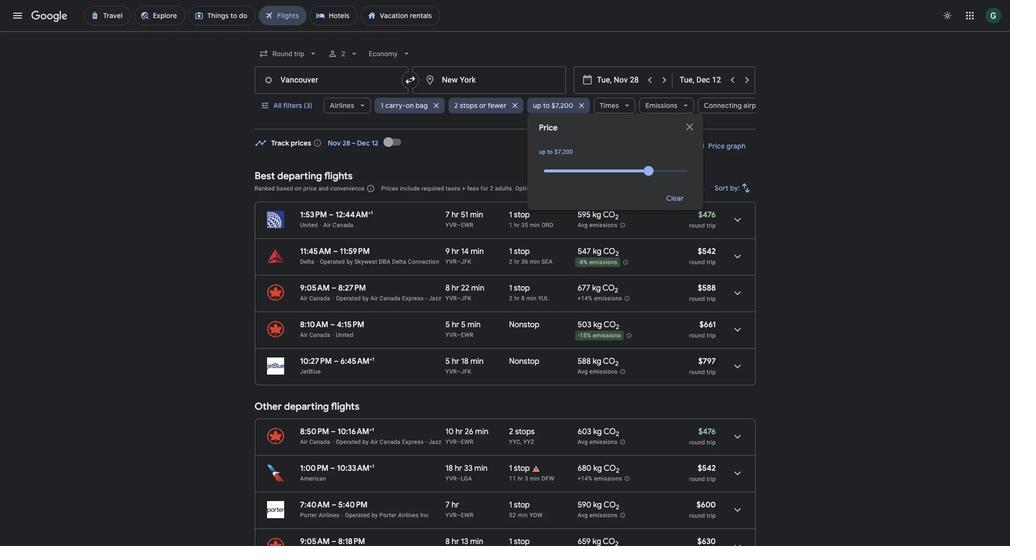 Task type: locate. For each thing, give the bounding box(es) containing it.
trip
[[707, 223, 716, 229], [707, 259, 716, 266], [707, 296, 716, 303], [707, 333, 716, 339], [707, 369, 716, 376], [707, 440, 716, 447], [707, 476, 716, 483], [707, 513, 716, 520]]

round inside $588 round trip
[[689, 296, 705, 303]]

2 express from the top
[[402, 439, 424, 446]]

kg inside 680 kg co 2
[[593, 464, 602, 474]]

1 horizontal spatial price
[[708, 142, 725, 151]]

trip down 476 us dollars text box
[[707, 440, 716, 447]]

kg for 677
[[592, 284, 601, 293]]

677 kg co 2
[[578, 284, 618, 295]]

1 vertical spatial nonstop
[[509, 357, 540, 367]]

operated by air canada express - jazz down arrival time: 10:16 am on  wednesday, november 29. text box
[[336, 439, 442, 446]]

airlines down the 'leaves vancouver international airport at 7:40 am on tuesday, november 28 and arrives at newark liberty international airport at 5:40 pm on tuesday, november 28.' element
[[319, 513, 339, 519]]

prices include required taxes + fees for 2 adults.
[[381, 185, 514, 192]]

departing up ranked based on price and convenience
[[277, 170, 322, 182]]

7 for 7 hr 51 min
[[446, 210, 450, 220]]

1 stop flight. element for 8 hr 22 min
[[509, 284, 530, 295]]

1 stop flight. element for 7 hr 51 min
[[509, 210, 530, 222]]

1 vertical spatial $542 round trip
[[689, 464, 716, 483]]

0 vertical spatial $476
[[698, 210, 716, 220]]

5 trip from the top
[[707, 369, 716, 376]]

round
[[689, 223, 705, 229], [689, 259, 705, 266], [689, 296, 705, 303], [689, 333, 705, 339], [689, 369, 705, 376], [689, 440, 705, 447], [689, 476, 705, 483], [689, 513, 705, 520]]

nonstop flight. element
[[509, 320, 540, 332], [509, 357, 540, 368]]

1 stop from the top
[[514, 210, 530, 220]]

4:15 pm
[[337, 320, 364, 330]]

avg for 590
[[578, 513, 588, 520]]

yvr inside 7 hr 51 min yvr – ewr
[[446, 222, 457, 229]]

0 vertical spatial flights
[[324, 170, 353, 182]]

Return text field
[[680, 67, 725, 93]]

hr inside 9 hr 14 min yvr – jfk
[[452, 247, 459, 257]]

flights up leaves vancouver international airport at 8:50 pm on tuesday, november 28 and arrives at newark liberty international airport at 10:16 am on wednesday, november 29. element
[[331, 401, 360, 413]]

4 yvr from the top
[[446, 332, 457, 339]]

2 round from the top
[[689, 259, 705, 266]]

0 vertical spatial 8
[[446, 284, 450, 293]]

hr left 36 at right
[[514, 259, 520, 266]]

on for based
[[295, 185, 302, 192]]

2 inside 2 stops or fewer popup button
[[454, 101, 458, 110]]

7 yvr from the top
[[446, 476, 457, 483]]

co for 503
[[604, 320, 616, 330]]

5 yvr from the top
[[446, 369, 457, 376]]

Departure time: 8:10 AM. text field
[[300, 320, 328, 330]]

4 ewr from the top
[[461, 513, 474, 519]]

542 US dollars text field
[[698, 464, 716, 474]]

lga
[[461, 476, 472, 483]]

2 stop from the top
[[514, 247, 530, 257]]

7 down the 18 hr 33 min yvr – lga in the bottom of the page
[[446, 501, 450, 511]]

sort by:
[[715, 184, 740, 193]]

carry-
[[385, 101, 406, 110]]

main content containing best departing flights
[[255, 131, 756, 547]]

emissions down 503 kg co 2
[[593, 333, 621, 340]]

1 +14% emissions from the top
[[578, 296, 622, 302]]

3
[[525, 476, 528, 483]]

times
[[600, 101, 619, 110]]

kg for 603
[[593, 428, 602, 437]]

0 vertical spatial jfk
[[461, 259, 472, 266]]

2 avg from the top
[[578, 369, 588, 376]]

2 trip from the top
[[707, 259, 716, 266]]

operated down 10:16 am
[[336, 439, 361, 446]]

$588 round trip
[[689, 284, 716, 303]]

hr inside 1 stop 1 hr 35 min ord
[[514, 222, 520, 229]]

yvr for 5 hr 18 min
[[446, 369, 457, 376]]

flights
[[324, 170, 353, 182], [331, 401, 360, 413]]

hr for 14
[[452, 247, 459, 257]]

4 round from the top
[[689, 333, 705, 339]]

layover (1 of 1) is a 2 hr 8 min layover at montréal-pierre elliott trudeau international airport in montreal. element
[[509, 295, 573, 303]]

1 horizontal spatial 18
[[461, 357, 469, 367]]

yvr inside 10 hr 26 min yvr – ewr
[[446, 439, 457, 446]]

co for 603
[[604, 428, 616, 437]]

1 jfk from the top
[[461, 259, 472, 266]]

1 stop flight. element up 36 at right
[[509, 247, 530, 258]]

2 stops yyc , yyz
[[509, 428, 535, 446]]

trip down $542 text box
[[707, 259, 716, 266]]

– inside 10 hr 26 min yvr – ewr
[[457, 439, 461, 446]]

min right "33"
[[474, 464, 488, 474]]

1 operated by air canada express - jazz from the top
[[336, 295, 442, 302]]

3 avg from the top
[[578, 439, 588, 446]]

0 horizontal spatial stops
[[460, 101, 478, 110]]

by
[[347, 259, 353, 266], [362, 295, 369, 302], [362, 439, 369, 446], [372, 513, 378, 519]]

kg for 590
[[593, 501, 602, 511]]

2 $476 from the top
[[698, 428, 716, 437]]

1 right 12:44 am
[[371, 210, 373, 216]]

0 vertical spatial express
[[402, 295, 424, 302]]

trip inside $588 round trip
[[707, 296, 716, 303]]

2 avg emissions from the top
[[578, 369, 618, 376]]

$542 round trip for $588
[[689, 247, 716, 266]]

-
[[578, 259, 580, 266], [425, 295, 427, 302], [578, 333, 580, 340], [425, 439, 427, 446]]

1 horizontal spatial united
[[336, 332, 354, 339]]

hr for yvr
[[452, 501, 459, 511]]

22
[[461, 284, 469, 293]]

6 round from the top
[[689, 440, 705, 447]]

+14% for 680
[[578, 476, 592, 483]]

1 vertical spatial 18
[[446, 464, 453, 474]]

total duration 7 hr. element
[[446, 501, 509, 512]]

1 vertical spatial departing
[[284, 401, 329, 413]]

kg inside "677 kg co 2"
[[592, 284, 601, 293]]

hr for 22
[[452, 284, 459, 293]]

0 vertical spatial $542
[[698, 247, 716, 257]]

0 horizontal spatial porter
[[300, 513, 317, 519]]

and right the price
[[318, 185, 329, 192]]

kg up -15% emissions
[[593, 320, 602, 330]]

0 vertical spatial up
[[533, 101, 541, 110]]

layover (1 of 1) is a 11 hr 3 min overnight layover at dallas/fort worth international airport in dallas. element
[[509, 475, 573, 483]]

trip for 603
[[707, 440, 716, 447]]

1 vertical spatial jazz
[[429, 439, 442, 446]]

operated by air canada express - jazz
[[336, 295, 442, 302], [336, 439, 442, 446]]

trip for 595
[[707, 223, 716, 229]]

– down total duration 5 hr 5 min. element
[[457, 332, 461, 339]]

2 inside "677 kg co 2"
[[615, 287, 618, 295]]

1 horizontal spatial  image
[[320, 222, 321, 229]]

8 left 22 on the left bottom of page
[[446, 284, 450, 293]]

yvr for 18 hr 33 min
[[446, 476, 457, 483]]

delta right the dba
[[392, 259, 406, 266]]

18 inside 5 hr 18 min yvr – jfk
[[461, 357, 469, 367]]

1 vertical spatial 8
[[521, 295, 525, 302]]

co up -15% emissions
[[604, 320, 616, 330]]

1 round from the top
[[689, 223, 705, 229]]

trip down $661 at right bottom
[[707, 333, 716, 339]]

round down 542 us dollars text field
[[689, 476, 705, 483]]

1:53 pm
[[300, 210, 327, 220]]

kg inside 590 kg co 2
[[593, 501, 602, 511]]

– inside 7 hr 51 min yvr – ewr
[[457, 222, 461, 229]]

680
[[578, 464, 592, 474]]

hr inside 8 hr 22 min yvr – jfk
[[452, 284, 459, 293]]

2 $542 round trip from the top
[[689, 464, 716, 483]]

0 horizontal spatial and
[[318, 185, 329, 192]]

595 kg co 2
[[578, 210, 619, 222]]

hr right 10
[[456, 428, 463, 437]]

Arrival time: 8:18 PM. text field
[[338, 538, 365, 547]]

min inside the 18 hr 33 min yvr – lga
[[474, 464, 488, 474]]

Departure time: 1:53 PM. text field
[[300, 210, 327, 220]]

learn more about tracked prices image
[[313, 139, 322, 148]]

– inside the 18 hr 33 min yvr – lga
[[457, 476, 461, 483]]

1 vertical spatial express
[[402, 439, 424, 446]]

0 vertical spatial $7,200
[[552, 101, 573, 110]]

ewr down 51 on the top of page
[[461, 222, 474, 229]]

1 porter from the left
[[300, 513, 317, 519]]

1 $476 round trip from the top
[[689, 210, 716, 229]]

yvr left lga
[[446, 476, 457, 483]]

sort by: button
[[711, 177, 756, 200]]

2 1 stop flight. element from the top
[[509, 247, 530, 258]]

+ for 10:16 am
[[369, 427, 372, 433]]

avg emissions down 590 kg co 2 on the right of page
[[578, 513, 618, 520]]

2 vertical spatial jfk
[[461, 369, 472, 376]]

price inside button
[[708, 142, 725, 151]]

1 vertical spatial price
[[708, 142, 725, 151]]

1 stop flight. element up the 35
[[509, 210, 530, 222]]

6 trip from the top
[[707, 440, 716, 447]]

operated by air canada express - jazz for 9:05 am – 8:27 pm
[[336, 295, 442, 302]]

kg right 680
[[593, 464, 602, 474]]

jazz left 10 hr 26 min yvr – ewr
[[429, 439, 442, 446]]

2
[[341, 50, 345, 58], [454, 101, 458, 110], [490, 185, 493, 192], [615, 213, 619, 222], [615, 250, 619, 258], [509, 259, 513, 266], [615, 287, 618, 295], [509, 295, 513, 302], [616, 323, 619, 332], [615, 360, 619, 368], [509, 428, 513, 437], [616, 431, 619, 439], [616, 467, 619, 476], [616, 504, 619, 512]]

nonstop for 5 hr 18 min
[[509, 357, 540, 367]]

2 7 from the top
[[446, 501, 450, 511]]

emissions for 588
[[589, 369, 618, 376]]

co for 680
[[604, 464, 616, 474]]

round for 590
[[689, 513, 705, 520]]

leaves vancouver international airport at 1:00 pm on tuesday, november 28 and arrives at laguardia airport at 10:33 am on wednesday, november 29. element
[[300, 464, 374, 474]]

learn more about ranking image
[[367, 184, 375, 193]]

swap origin and destination. image
[[404, 74, 416, 86]]

jfk inside 5 hr 18 min yvr – jfk
[[461, 369, 472, 376]]

total duration 8 hr 22 min. element
[[446, 284, 509, 295]]

5 hr 18 min yvr – jfk
[[446, 357, 484, 376]]

air canada down departure time: 8:50 pm. text field
[[300, 439, 330, 446]]

1 vertical spatial on
[[295, 185, 302, 192]]

5:40 pm
[[338, 501, 368, 511]]

Departure time: 9:05 AM. text field
[[300, 538, 330, 547]]

1 vertical spatial $542
[[698, 464, 716, 474]]

5 hr 5 min yvr – ewr
[[446, 320, 481, 339]]

4 stop from the top
[[514, 464, 530, 474]]

7 trip from the top
[[707, 476, 716, 483]]

layover (1 of 1) is a 2 hr 36 min layover at seattle-tacoma international airport in seattle. element
[[509, 258, 573, 266]]

2 operated by air canada express - jazz from the top
[[336, 439, 442, 446]]

0 vertical spatial price
[[539, 123, 558, 133]]

co for 547
[[603, 247, 615, 257]]

main menu image
[[12, 10, 23, 22]]

co inside 595 kg co 2
[[603, 210, 615, 220]]

connecting
[[704, 101, 742, 110]]

yul
[[538, 295, 549, 302]]

5 1 stop flight. element from the top
[[509, 501, 530, 512]]

min for 26
[[475, 428, 488, 437]]

find the best price region
[[255, 131, 756, 163]]

1 $542 from the top
[[698, 247, 716, 257]]

canada
[[333, 222, 354, 229], [309, 295, 330, 302], [380, 295, 400, 302], [309, 332, 330, 339], [309, 439, 330, 446], [380, 439, 400, 446]]

kg inside 547 kg co 2
[[593, 247, 601, 257]]

co right "603" on the right
[[604, 428, 616, 437]]

total duration 7 hr 51 min. element
[[446, 210, 509, 222]]

8 round from the top
[[689, 513, 705, 520]]

avg down "603" on the right
[[578, 439, 588, 446]]

trip inside $797 round trip
[[707, 369, 716, 376]]

3 trip from the top
[[707, 296, 716, 303]]

0 horizontal spatial on
[[295, 185, 302, 192]]

min right 22 on the left bottom of page
[[471, 284, 484, 293]]

0 vertical spatial nonstop
[[509, 320, 540, 330]]

661 US dollars text field
[[699, 320, 716, 330]]

hr down 5 hr 5 min yvr – ewr
[[452, 357, 459, 367]]

hr down the 18 hr 33 min yvr – lga in the bottom of the page
[[452, 501, 459, 511]]

10:16 am
[[338, 428, 369, 437]]

1 horizontal spatial porter
[[380, 513, 397, 519]]

close dialog image
[[684, 121, 695, 133]]

co
[[603, 210, 615, 220], [603, 247, 615, 257], [603, 284, 615, 293], [604, 320, 616, 330], [603, 357, 615, 367], [604, 428, 616, 437], [604, 464, 616, 474], [604, 501, 616, 511]]

0 vertical spatial nonstop flight. element
[[509, 320, 540, 332]]

+14% down 677
[[578, 296, 592, 302]]

ewr inside 10 hr 26 min yvr – ewr
[[461, 439, 474, 446]]

5 for 18
[[446, 357, 450, 367]]

2 jazz from the top
[[429, 439, 442, 446]]

1 express from the top
[[402, 295, 424, 302]]

1 vertical spatial $476 round trip
[[689, 428, 716, 447]]

stop inside 1 stop 52 min yow
[[514, 501, 530, 511]]

+14% emissions for 677
[[578, 296, 622, 302]]

0 horizontal spatial price
[[539, 123, 558, 133]]

optional charges and
[[515, 185, 575, 192]]

yvr inside 8 hr 22 min yvr – jfk
[[446, 295, 457, 302]]

price inside 'search box'
[[539, 123, 558, 133]]

0 vertical spatial 7
[[446, 210, 450, 220]]

3 stop from the top
[[514, 284, 530, 293]]

ewr
[[461, 222, 474, 229], [461, 332, 474, 339], [461, 439, 474, 446], [461, 513, 474, 519]]

loading results progress bar
[[0, 31, 1010, 33]]

operated by skywest dba delta connection
[[320, 259, 439, 266]]

1 vertical spatial  image
[[316, 259, 318, 266]]

kg right 588
[[593, 357, 601, 367]]

2 $542 from the top
[[698, 464, 716, 474]]

 image down 11:45 am 'text field'
[[316, 259, 318, 266]]

$542 round trip for $600
[[689, 464, 716, 483]]

kg for 680
[[593, 464, 602, 474]]

0 vertical spatial  image
[[320, 222, 321, 229]]

ewr down total duration 7 hr. element at the bottom of the page
[[461, 513, 474, 519]]

9
[[446, 247, 450, 257]]

to inside popup button
[[543, 101, 550, 110]]

3 jfk from the top
[[461, 369, 472, 376]]

yvr right inc
[[446, 513, 457, 519]]

12:44 am
[[336, 210, 368, 220]]

1 vertical spatial operated by air canada express - jazz
[[336, 439, 442, 446]]

co right 680
[[604, 464, 616, 474]]

1 $542 round trip from the top
[[689, 247, 716, 266]]

3 yvr from the top
[[446, 295, 457, 302]]

american
[[300, 476, 326, 483]]

$476 round trip up $542 text box
[[689, 210, 716, 229]]

trip down 542 us dollars text field
[[707, 476, 716, 483]]

– inside 1:53 pm – 12:44 am + 1
[[329, 210, 334, 220]]

co inside 680 kg co 2
[[604, 464, 616, 474]]

+14% emissions
[[578, 296, 622, 302], [578, 476, 622, 483]]

stop up 52
[[514, 501, 530, 511]]

hr right the 9
[[452, 247, 459, 257]]

0 horizontal spatial 8
[[446, 284, 450, 293]]

on inside main content
[[295, 185, 302, 192]]

emissions for 595
[[589, 222, 618, 229]]

0 vertical spatial $476 round trip
[[689, 210, 716, 229]]

8 yvr from the top
[[446, 513, 457, 519]]

prices
[[291, 139, 311, 148]]

7
[[446, 210, 450, 220], [446, 501, 450, 511]]

jfk inside 8 hr 22 min yvr – jfk
[[461, 295, 472, 302]]

$476 for $588
[[698, 210, 716, 220]]

min inside 8 hr 22 min yvr – jfk
[[471, 284, 484, 293]]

stop inside 1 stop 1 hr 35 min ord
[[514, 210, 530, 220]]

1 stop flight. element up 11
[[509, 464, 530, 475]]

0 vertical spatial departing
[[277, 170, 322, 182]]

5 round from the top
[[689, 369, 705, 376]]

0 vertical spatial $542 round trip
[[689, 247, 716, 266]]

co inside 503 kg co 2
[[604, 320, 616, 330]]

1 stop 2 hr 36 min sea
[[509, 247, 553, 266]]

Arrival time: 8:27 PM. text field
[[338, 284, 366, 293]]

None text field
[[255, 67, 408, 94], [412, 67, 566, 94], [255, 67, 408, 94], [412, 67, 566, 94]]

8 inside 1 stop 2 hr 8 min yul
[[521, 295, 525, 302]]

avg emissions for 595
[[578, 222, 618, 229]]

co inside 547 kg co 2
[[603, 247, 615, 257]]

– down total duration 8 hr 22 min. element on the bottom of page
[[457, 295, 461, 302]]

co for 590
[[604, 501, 616, 511]]

emissions for 680
[[594, 476, 622, 483]]

round for 588
[[689, 369, 705, 376]]

18 hr 33 min yvr – lga
[[446, 464, 488, 483]]

1 +14% from the top
[[578, 296, 592, 302]]

+14%
[[578, 296, 592, 302], [578, 476, 592, 483]]

+ inside 1:00 pm – 10:33 am + 1
[[370, 464, 372, 470]]

– left 6:45 am at bottom
[[334, 357, 339, 367]]

price graph
[[708, 142, 746, 151]]

0 vertical spatial on
[[406, 101, 414, 110]]

2 yvr from the top
[[446, 259, 457, 266]]

1 horizontal spatial on
[[406, 101, 414, 110]]

$797 round trip
[[689, 357, 716, 376]]

price left graph
[[708, 142, 725, 151]]

min for 3
[[530, 476, 540, 483]]

1 $476 from the top
[[698, 210, 716, 220]]

1 vertical spatial $476
[[698, 428, 716, 437]]

trip inside $661 round trip
[[707, 333, 716, 339]]

emissions down "677 kg co 2"
[[594, 296, 622, 302]]

air canada
[[323, 222, 354, 229], [300, 295, 330, 302], [300, 332, 330, 339], [300, 439, 330, 446]]

jfk down the 14
[[461, 259, 472, 266]]

avg emissions down 603 kg co 2
[[578, 439, 618, 446]]

1 7 from the top
[[446, 210, 450, 220]]

co inside 588 kg co 2
[[603, 357, 615, 367]]

nov 28 – dec 12
[[328, 139, 378, 148]]

hr inside 5 hr 5 min yvr – ewr
[[452, 320, 459, 330]]

0 vertical spatial up to $7,200
[[533, 101, 573, 110]]

1 vertical spatial stops
[[515, 428, 535, 437]]

price down up to $7,200 popup button
[[539, 123, 558, 133]]

yvr
[[446, 222, 457, 229], [446, 259, 457, 266], [446, 295, 457, 302], [446, 332, 457, 339], [446, 369, 457, 376], [446, 439, 457, 446], [446, 476, 457, 483], [446, 513, 457, 519]]

ewr inside 7 hr 51 min yvr – ewr
[[461, 222, 474, 229]]

hr
[[452, 210, 459, 220], [514, 222, 520, 229], [452, 247, 459, 257], [514, 259, 520, 266], [452, 284, 459, 293], [514, 295, 520, 302], [452, 320, 459, 330], [452, 357, 459, 367], [456, 428, 463, 437], [455, 464, 462, 474], [518, 476, 523, 483], [452, 501, 459, 511]]

yvr inside 5 hr 18 min yvr – jfk
[[446, 369, 457, 376]]

round down 588 us dollars text field
[[689, 296, 705, 303]]

united down "4:15 pm" on the bottom of the page
[[336, 332, 354, 339]]

0 horizontal spatial delta
[[300, 259, 314, 266]]

1 nonstop flight. element from the top
[[509, 320, 540, 332]]

2 button
[[324, 42, 363, 66]]

 image for 1:53 pm
[[320, 222, 321, 229]]

– up porter airlines
[[332, 501, 336, 511]]

operated by air canada express - jazz for 8:50 pm – 10:16 am + 1
[[336, 439, 442, 446]]

1 delta from the left
[[300, 259, 314, 266]]

7 left 51 on the top of page
[[446, 210, 450, 220]]

1 vertical spatial to
[[547, 149, 553, 156]]

+ for 6:45 am
[[370, 357, 372, 363]]

2 +14% emissions from the top
[[578, 476, 622, 483]]

– right 1:00 pm
[[330, 464, 335, 474]]

6 yvr from the top
[[446, 439, 457, 446]]

avg emissions down 595 kg co 2
[[578, 222, 618, 229]]

avg emissions for 603
[[578, 439, 618, 446]]

4 avg emissions from the top
[[578, 513, 618, 520]]

co up -8% emissions
[[603, 247, 615, 257]]

2 inside 1 stop 2 hr 8 min yul
[[509, 295, 513, 302]]

1 vertical spatial up to $7,200
[[539, 149, 573, 156]]

 image
[[320, 222, 321, 229], [316, 259, 318, 266]]

ewr inside 5 hr 5 min yvr – ewr
[[461, 332, 474, 339]]

kg right "603" on the right
[[593, 428, 602, 437]]

8:10 am – 4:15 pm
[[300, 320, 364, 330]]

 image
[[341, 513, 343, 519]]

– inside 10:27 pm – 6:45 am + 1
[[334, 357, 339, 367]]

None field
[[255, 45, 322, 63], [365, 45, 415, 63], [255, 45, 322, 63], [365, 45, 415, 63]]

emissions down 588 kg co 2
[[589, 369, 618, 376]]

3 ewr from the top
[[461, 439, 474, 446]]

2 $476 round trip from the top
[[689, 428, 716, 447]]

departing for best
[[277, 170, 322, 182]]

none search field containing price
[[255, 42, 786, 210]]

nonstop for 5 hr 5 min
[[509, 320, 540, 330]]

1 1 stop flight. element from the top
[[509, 210, 530, 222]]

603 kg co 2
[[578, 428, 619, 439]]

leaves vancouver international airport at 9:05 am on tuesday, november 28 and arrives at john f. kennedy international airport at 8:27 pm on tuesday, november 28. element
[[300, 284, 366, 293]]

airlines inside popup button
[[330, 101, 354, 110]]

0 vertical spatial to
[[543, 101, 550, 110]]

min for 22
[[471, 284, 484, 293]]

2 jfk from the top
[[461, 295, 472, 302]]

5 stop from the top
[[514, 501, 530, 511]]

round inside $600 round trip
[[689, 513, 705, 520]]

1 avg from the top
[[578, 222, 588, 229]]

price for price graph
[[708, 142, 725, 151]]

jfk inside 9 hr 14 min yvr – jfk
[[461, 259, 472, 266]]

0 vertical spatial operated by air canada express - jazz
[[336, 295, 442, 302]]

yvr inside 9 hr 14 min yvr – jfk
[[446, 259, 457, 266]]

trip inside $600 round trip
[[707, 513, 716, 520]]

min for 52
[[518, 513, 528, 519]]

0 vertical spatial united
[[300, 222, 318, 229]]

2 inside 595 kg co 2
[[615, 213, 619, 222]]

1 avg emissions from the top
[[578, 222, 618, 229]]

2 stops flight. element
[[509, 428, 535, 439]]

1:53 pm – 12:44 am + 1
[[300, 210, 373, 220]]

min inside 5 hr 5 min yvr – ewr
[[467, 320, 481, 330]]

up right fewer
[[533, 101, 541, 110]]

1 vertical spatial nonstop flight. element
[[509, 357, 540, 368]]

layover (1 of 2) is a 1 hr 47 min layover at calgary international airport in calgary. layover (2 of 2) is a 1 hr 51 min layover at toronto pearson international airport in toronto. element
[[509, 439, 573, 447]]

$542 for $600
[[698, 464, 716, 474]]

8:50 pm – 10:16 am + 1
[[300, 427, 374, 437]]

1 up "layover (1 of 1) is a 2 hr 8 min layover at montréal-pierre elliott trudeau international airport in montreal." element
[[509, 284, 512, 293]]

hr for 26
[[456, 428, 463, 437]]

1 vertical spatial jfk
[[461, 295, 472, 302]]

1 yvr from the top
[[446, 222, 457, 229]]

0 vertical spatial jazz
[[429, 295, 442, 302]]

min right 3 in the bottom of the page
[[530, 476, 540, 483]]

yvr down 10
[[446, 439, 457, 446]]

$797
[[698, 357, 716, 367]]

0 vertical spatial stops
[[460, 101, 478, 110]]

0 horizontal spatial 18
[[446, 464, 453, 474]]

+ inside 10:27 pm – 6:45 am + 1
[[370, 357, 372, 363]]

588 kg co 2
[[578, 357, 619, 368]]

kg for 595
[[593, 210, 601, 220]]

ranked based on price and convenience
[[255, 185, 365, 192]]

11:45 am – 11:59 pm
[[300, 247, 370, 257]]

1 trip from the top
[[707, 223, 716, 229]]

leaves vancouver international airport at 11:45 am on tuesday, november 28 and arrives at john f. kennedy international airport at 11:59 pm on tuesday, november 28. element
[[300, 247, 370, 257]]

7 round from the top
[[689, 476, 705, 483]]

inc
[[420, 513, 429, 519]]

nonstop flight. element for 5 hr 18 min
[[509, 357, 540, 368]]

main content
[[255, 131, 756, 547]]

operated down 11:45 am – 11:59 pm
[[320, 259, 345, 266]]

1 stop flight. element
[[509, 210, 530, 222], [509, 247, 530, 258], [509, 284, 530, 295], [509, 464, 530, 475], [509, 501, 530, 512], [509, 538, 530, 547]]

3 1 stop flight. element from the top
[[509, 284, 530, 295]]

yvr for 5 hr 5 min
[[446, 332, 457, 339]]

on inside popup button
[[406, 101, 414, 110]]

min left yul
[[526, 295, 537, 302]]

co inside 603 kg co 2
[[604, 428, 616, 437]]

yvr inside 7 hr yvr – ewr
[[446, 513, 457, 519]]

2 stops or fewer
[[454, 101, 507, 110]]

yyc
[[509, 439, 520, 446]]

hr left the 35
[[514, 222, 520, 229]]

Arrival time: 11:59 PM. text field
[[340, 247, 370, 257]]

1 nonstop from the top
[[509, 320, 540, 330]]

airlines right (3) at left top
[[330, 101, 354, 110]]

680 kg co 2
[[578, 464, 619, 476]]

kg inside 588 kg co 2
[[593, 357, 601, 367]]

8 trip from the top
[[707, 513, 716, 520]]

0 vertical spatial +14%
[[578, 296, 592, 302]]

2 nonstop from the top
[[509, 357, 540, 367]]

– inside 7 hr yvr – ewr
[[457, 513, 461, 519]]

5 inside 5 hr 18 min yvr – jfk
[[446, 357, 450, 367]]

min
[[470, 210, 483, 220], [530, 222, 540, 229], [471, 247, 484, 257], [530, 259, 540, 266], [471, 284, 484, 293], [526, 295, 537, 302], [467, 320, 481, 330], [470, 357, 484, 367], [475, 428, 488, 437], [474, 464, 488, 474], [530, 476, 540, 483], [518, 513, 528, 519]]

united
[[300, 222, 318, 229], [336, 332, 354, 339]]

stops for or
[[460, 101, 478, 110]]

1 stop flight. element for 7 hr
[[509, 501, 530, 512]]

jetblue
[[300, 369, 321, 376]]

$476 round trip up 542 us dollars text field
[[689, 428, 716, 447]]

leaves vancouver international airport at 10:27 pm on tuesday, november 28 and arrives at john f. kennedy international airport at 6:45 am on wednesday, november 29. element
[[300, 357, 374, 367]]

2 +14% from the top
[[578, 476, 592, 483]]

stop up 3 in the bottom of the page
[[514, 464, 530, 474]]

+14% down 680
[[578, 476, 592, 483]]

Arrival time: 10:33 AM on  Wednesday, November 29. text field
[[337, 464, 374, 474]]

avg down 588
[[578, 369, 588, 376]]

2 inside 588 kg co 2
[[615, 360, 619, 368]]

min inside 7 hr 51 min yvr – ewr
[[470, 210, 483, 220]]

2 nonstop flight. element from the top
[[509, 357, 540, 368]]

yvr inside the 18 hr 33 min yvr – lga
[[446, 476, 457, 483]]

1 vertical spatial flights
[[331, 401, 360, 413]]

min right 36 at right
[[530, 259, 540, 266]]

1 ewr from the top
[[461, 222, 474, 229]]

4 trip from the top
[[707, 333, 716, 339]]

$542 left flight details. leaves vancouver international airport at 1:00 pm on tuesday, november 28 and arrives at laguardia airport at 10:33 am on wednesday, november 29. icon
[[698, 464, 716, 474]]

stops inside 2 stops yyc , yyz
[[515, 428, 535, 437]]

kg inside 503 kg co 2
[[593, 320, 602, 330]]

co inside 590 kg co 2
[[604, 501, 616, 511]]

delta
[[300, 259, 314, 266], [392, 259, 406, 266]]

1 vertical spatial +14% emissions
[[578, 476, 622, 483]]

co inside "677 kg co 2"
[[603, 284, 615, 293]]

min inside 9 hr 14 min yvr – jfk
[[471, 247, 484, 257]]

kg inside 595 kg co 2
[[593, 210, 601, 220]]

other
[[255, 401, 282, 413]]

min right 26
[[475, 428, 488, 437]]

on left the price
[[295, 185, 302, 192]]

+ for 12:44 am
[[368, 210, 371, 216]]

hr left 3 in the bottom of the page
[[518, 476, 523, 483]]

1 jazz from the top
[[429, 295, 442, 302]]

min right the 35
[[530, 222, 540, 229]]

co for 677
[[603, 284, 615, 293]]

– right 8:50 pm
[[331, 428, 336, 437]]

630 US dollars text field
[[697, 538, 716, 547]]

connecting airports button
[[698, 94, 786, 117]]

airlines button
[[324, 94, 371, 117]]

0 vertical spatial +14% emissions
[[578, 296, 622, 302]]

1 right 6:45 am at bottom
[[372, 357, 374, 363]]

or
[[479, 101, 486, 110]]

None search field
[[255, 42, 786, 210]]

yvr for 8 hr 22 min
[[446, 295, 457, 302]]

flight details. leaves vancouver international airport at 1:00 pm on tuesday, november 28 and arrives at laguardia airport at 10:33 am on wednesday, november 29. image
[[726, 462, 749, 486]]

1 vertical spatial +14%
[[578, 476, 592, 483]]

0 horizontal spatial  image
[[316, 259, 318, 266]]

476 US dollars text field
[[698, 210, 716, 220]]

departing up departure time: 8:50 pm. text field
[[284, 401, 329, 413]]

price
[[539, 123, 558, 133], [708, 142, 725, 151]]

layover (1 of 1) is a 1 hr 35 min layover at o'hare international airport in chicago. element
[[509, 222, 573, 229]]

1 horizontal spatial and
[[563, 185, 574, 192]]

547
[[578, 247, 591, 257]]

8 inside 8 hr 22 min yvr – jfk
[[446, 284, 450, 293]]

min down 5 hr 5 min yvr – ewr
[[470, 357, 484, 367]]

stops for yyc
[[515, 428, 535, 437]]

10:27 pm
[[300, 357, 332, 367]]

7 inside 7 hr 51 min yvr – ewr
[[446, 210, 450, 220]]

flight details. leaves vancouver international airport at 1:53 pm on tuesday, november 28 and arrives at newark liberty international airport at 12:44 am on wednesday, november 29. image
[[726, 208, 749, 232]]

hr left yul
[[514, 295, 520, 302]]

1 stop 52 min yow
[[509, 501, 543, 519]]

hr inside 5 hr 18 min yvr – jfk
[[452, 357, 459, 367]]

yvr down the 9
[[446, 259, 457, 266]]

trip for 677
[[707, 296, 716, 303]]

0 vertical spatial 18
[[461, 357, 469, 367]]

1 inside 1 stop 2 hr 8 min yul
[[509, 284, 512, 293]]

+14% emissions down "677 kg co 2"
[[578, 296, 622, 302]]

round inside $661 round trip
[[689, 333, 705, 339]]

1 up layover (1 of 1) is a 2 hr 36 min layover at seattle-tacoma international airport in seattle. element
[[509, 247, 512, 257]]

co right 677
[[603, 284, 615, 293]]

1 inside 1 stop 52 min yow
[[509, 501, 512, 511]]

,
[[520, 439, 522, 446]]

trip down $476 text field at right
[[707, 223, 716, 229]]

times button
[[594, 94, 636, 117]]

Departure time: 7:40 AM. text field
[[300, 501, 330, 511]]

2 ewr from the top
[[461, 332, 474, 339]]

33
[[464, 464, 473, 474]]

hr for 3
[[518, 476, 523, 483]]

hr left 22 on the left bottom of page
[[452, 284, 459, 293]]

stops inside popup button
[[460, 101, 478, 110]]

kg right 677
[[592, 284, 601, 293]]

yvr inside 5 hr 5 min yvr – ewr
[[446, 332, 457, 339]]

$476 for $600
[[698, 428, 716, 437]]

jfk
[[461, 259, 472, 266], [461, 295, 472, 302], [461, 369, 472, 376]]

hr inside 7 hr 51 min yvr – ewr
[[452, 210, 459, 220]]

4 avg from the top
[[578, 513, 588, 520]]

$476 left flight details. leaves vancouver international airport at 8:50 pm on tuesday, november 28 and arrives at newark liberty international airport at 10:16 am on wednesday, november 29. icon
[[698, 428, 716, 437]]

- down connection
[[425, 295, 427, 302]]

3 avg emissions from the top
[[578, 439, 618, 446]]

1 vertical spatial 7
[[446, 501, 450, 511]]

1 inside 1:53 pm – 12:44 am + 1
[[371, 210, 373, 216]]

avg down 595
[[578, 222, 588, 229]]

kg inside 603 kg co 2
[[593, 428, 602, 437]]

1 horizontal spatial delta
[[392, 259, 406, 266]]

round inside $797 round trip
[[689, 369, 705, 376]]

1 horizontal spatial stops
[[515, 428, 535, 437]]

$542 round trip up 600 us dollars "text box"
[[689, 464, 716, 483]]

1 horizontal spatial 8
[[521, 295, 525, 302]]

3 round from the top
[[689, 296, 705, 303]]

1 stop
[[509, 464, 530, 474]]

1 vertical spatial up
[[539, 149, 546, 156]]



Task type: describe. For each thing, give the bounding box(es) containing it.
airlines left inc
[[398, 513, 419, 519]]

542 US dollars text field
[[698, 247, 716, 257]]

Departure time: 1:00 PM. text field
[[300, 464, 328, 474]]

adults.
[[495, 185, 514, 192]]

yyz
[[523, 439, 534, 446]]

jazz for 10
[[429, 439, 442, 446]]

total duration 10 hr 26 min. element
[[446, 428, 509, 439]]

air down 8:10 am
[[300, 332, 308, 339]]

Departure time: 9:05 AM. text field
[[300, 284, 330, 293]]

2 porter from the left
[[380, 513, 397, 519]]

– inside 8 hr 22 min yvr – jfk
[[457, 295, 461, 302]]

yow
[[529, 513, 543, 519]]

2 inside 680 kg co 2
[[616, 467, 619, 476]]

porter airlines
[[300, 513, 339, 519]]

yvr for 9 hr 14 min
[[446, 259, 457, 266]]

2 inside 603 kg co 2
[[616, 431, 619, 439]]

operated down 5:40 pm
[[345, 513, 370, 519]]

Arrival time: 4:15 PM. text field
[[337, 320, 364, 330]]

track
[[271, 139, 289, 148]]

 image for 11:45 am
[[316, 259, 318, 266]]

flight details. leaves vancouver international airport at 11:45 am on tuesday, november 28 and arrives at john f. kennedy international airport at 11:59 pm on tuesday, november 28. image
[[726, 245, 749, 269]]

Arrival time: 6:45 AM on  Wednesday, November 29. text field
[[340, 357, 374, 367]]

min for 33
[[474, 464, 488, 474]]

yvr for 7 hr 51 min
[[446, 222, 457, 229]]

1 inside popup button
[[381, 101, 384, 110]]

emissions for 590
[[589, 513, 618, 520]]

15%
[[580, 333, 591, 340]]

express for 10 hr 26 min
[[402, 439, 424, 446]]

2 inside 2 stops yyc , yyz
[[509, 428, 513, 437]]

total duration 18 hr 33 min. element
[[446, 464, 509, 475]]

flight details. leaves vancouver international airport at 7:40 am on tuesday, november 28 and arrives at newark liberty international airport at 5:40 pm on tuesday, november 28. image
[[726, 499, 749, 522]]

flight details. leaves vancouver international airport at 9:05 am on tuesday, november 28 and arrives at john f. kennedy international airport at 8:27 pm on tuesday, november 28. image
[[726, 282, 749, 305]]

leaves vancouver international airport at 8:50 pm on tuesday, november 28 and arrives at newark liberty international airport at 10:16 am on wednesday, november 29. element
[[300, 427, 374, 437]]

1 down adults.
[[509, 210, 512, 220]]

7 for 7 hr
[[446, 501, 450, 511]]

52
[[509, 513, 516, 519]]

51
[[461, 210, 468, 220]]

flight details. leaves vancouver international airport at 8:10 am on tuesday, november 28 and arrives at newark liberty international airport at 4:15 pm on tuesday, november 28. image
[[726, 318, 749, 342]]

Departure text field
[[597, 67, 642, 93]]

up to $7,200 button
[[527, 94, 590, 117]]

min inside 1 stop 2 hr 36 min sea
[[530, 259, 540, 266]]

$7,200 inside popup button
[[552, 101, 573, 110]]

$476 round trip for $600
[[689, 428, 716, 447]]

price graph button
[[683, 137, 754, 155]]

dfw
[[542, 476, 554, 483]]

for
[[481, 185, 488, 192]]

10
[[446, 428, 454, 437]]

leaves vancouver international airport at 7:40 am on tuesday, november 28 and arrives at newark liberty international airport at 5:40 pm on tuesday, november 28. element
[[300, 501, 368, 511]]

min for 18
[[470, 357, 484, 367]]

emissions for 603
[[589, 439, 618, 446]]

590 kg co 2
[[578, 501, 619, 512]]

18 inside the 18 hr 33 min yvr – lga
[[446, 464, 453, 474]]

590
[[578, 501, 591, 511]]

8:27 pm
[[338, 284, 366, 293]]

leaves vancouver international airport at 9:05 am on tuesday, november 28 and arrives at laguardia airport at 8:18 pm on tuesday, november 28. element
[[300, 538, 365, 547]]

avg emissions for 590
[[578, 513, 618, 520]]

35
[[521, 222, 528, 229]]

6 1 stop flight. element from the top
[[509, 538, 530, 547]]

avg for 588
[[578, 369, 588, 376]]

air down 9:05 am on the bottom left
[[300, 295, 308, 302]]

hr for 5
[[452, 320, 459, 330]]

air canada for 8:10 am
[[300, 332, 330, 339]]

best departing flights
[[255, 170, 353, 182]]

flights for best departing flights
[[324, 170, 353, 182]]

express for 8 hr 22 min
[[402, 295, 424, 302]]

min for 51
[[470, 210, 483, 220]]

1 vertical spatial united
[[336, 332, 354, 339]]

476 US dollars text field
[[698, 428, 716, 437]]

total duration 9 hr 14 min. element
[[446, 247, 509, 258]]

10:33 am
[[337, 464, 370, 474]]

- down 547
[[578, 259, 580, 266]]

air down leaves vancouver international airport at 1:53 pm on tuesday, november 28 and arrives at newark liberty international airport at 12:44 am on wednesday, november 29. element
[[323, 222, 331, 229]]

min for 14
[[471, 247, 484, 257]]

ewr for 5
[[461, 332, 474, 339]]

1 carry-on bag button
[[375, 94, 445, 117]]

round for 603
[[689, 440, 705, 447]]

$661 round trip
[[689, 320, 716, 339]]

– inside 1:00 pm – 10:33 am + 1
[[330, 464, 335, 474]]

trip for 503
[[707, 333, 716, 339]]

sea
[[542, 259, 553, 266]]

9:05 am – 8:27 pm
[[300, 284, 366, 293]]

$542 for $588
[[698, 247, 716, 257]]

– left 4:15 pm text field
[[330, 320, 335, 330]]

sort
[[715, 184, 728, 193]]

stop for 1 stop 52 min yow
[[514, 501, 530, 511]]

air down arrival time: 10:16 am on  wednesday, november 29. text box
[[370, 439, 378, 446]]

$661
[[699, 320, 716, 330]]

Departure time: 11:45 AM. text field
[[300, 247, 331, 257]]

optional
[[515, 185, 538, 192]]

– inside 8:50 pm – 10:16 am + 1
[[331, 428, 336, 437]]

0 horizontal spatial united
[[300, 222, 318, 229]]

departing for other
[[284, 401, 329, 413]]

8:50 pm
[[300, 428, 329, 437]]

- left 10 hr 26 min yvr – ewr
[[425, 439, 427, 446]]

– left 8:27 pm on the bottom
[[331, 284, 336, 293]]

jazz for 8
[[429, 295, 442, 302]]

leaves vancouver international airport at 8:10 am on tuesday, november 28 and arrives at newark liberty international airport at 4:15 pm on tuesday, november 28. element
[[300, 320, 364, 330]]

round for 547
[[689, 259, 705, 266]]

2 inside 547 kg co 2
[[615, 250, 619, 258]]

bag
[[416, 101, 428, 110]]

11 hr 3 min dfw
[[509, 476, 554, 483]]

charges
[[540, 185, 562, 192]]

5 for 5
[[446, 320, 450, 330]]

kg for 547
[[593, 247, 601, 257]]

Arrival time: 12:44 AM on  Wednesday, November 29. text field
[[336, 210, 373, 220]]

trip for 588
[[707, 369, 716, 376]]

fees
[[467, 185, 479, 192]]

$600
[[697, 501, 716, 511]]

air down departure time: 8:50 pm. text field
[[300, 439, 308, 446]]

+ for 10:33 am
[[370, 464, 372, 470]]

all filters (3)
[[273, 101, 312, 110]]

emissions
[[645, 101, 677, 110]]

hr for 51
[[452, 210, 459, 220]]

+14% emissions for 680
[[578, 476, 622, 483]]

2 inside 503 kg co 2
[[616, 323, 619, 332]]

price
[[303, 185, 317, 192]]

12
[[372, 139, 378, 148]]

– left '11:59 pm'
[[333, 247, 338, 257]]

flight details. leaves vancouver international airport at 9:05 am on tuesday, november 28 and arrives at laguardia airport at 8:18 pm on tuesday, november 28. image
[[726, 536, 749, 547]]

– inside 9 hr 14 min yvr – jfk
[[457, 259, 461, 266]]

air canada for 8:50 pm
[[300, 439, 330, 446]]

1 stop flight. element for 9 hr 14 min
[[509, 247, 530, 258]]

all filters (3) button
[[255, 94, 320, 117]]

prices
[[381, 185, 398, 192]]

1 inside 10:27 pm – 6:45 am + 1
[[372, 357, 374, 363]]

7 hr yvr – ewr
[[446, 501, 474, 519]]

skywest
[[354, 259, 377, 266]]

14
[[461, 247, 469, 257]]

connection
[[408, 259, 439, 266]]

503 kg co 2
[[578, 320, 619, 332]]

total duration 8 hr 13 min. element
[[446, 538, 509, 547]]

hr for 18
[[452, 357, 459, 367]]

4 1 stop flight. element from the top
[[509, 464, 530, 475]]

1 inside 1:00 pm – 10:33 am + 1
[[372, 464, 374, 470]]

stop for 1 stop 2 hr 8 min yul
[[514, 284, 530, 293]]

7 hr 51 min yvr – ewr
[[446, 210, 483, 229]]

emissions for 677
[[594, 296, 622, 302]]

1 up 11
[[509, 464, 512, 474]]

2 and from the left
[[563, 185, 574, 192]]

– inside 5 hr 18 min yvr – jfk
[[457, 369, 461, 376]]

36
[[521, 259, 528, 266]]

$476 round trip for $588
[[689, 210, 716, 229]]

2 inside 590 kg co 2
[[616, 504, 619, 512]]

min inside 1 stop 1 hr 35 min ord
[[530, 222, 540, 229]]

595
[[578, 210, 591, 220]]

1:00 pm – 10:33 am + 1
[[300, 464, 374, 474]]

stop for 1 stop 2 hr 36 min sea
[[514, 247, 530, 257]]

6:45 am
[[340, 357, 370, 367]]

include
[[400, 185, 420, 192]]

leaves vancouver international airport at 1:53 pm on tuesday, november 28 and arrives at newark liberty international airport at 12:44 am on wednesday, november 29. element
[[300, 210, 373, 220]]

trip for 547
[[707, 259, 716, 266]]

hr inside 1 stop 2 hr 8 min yul
[[514, 295, 520, 302]]

flight details. leaves vancouver international airport at 10:27 pm on tuesday, november 28 and arrives at john f. kennedy international airport at 6:45 am on wednesday, november 29. image
[[726, 355, 749, 379]]

round for 595
[[689, 223, 705, 229]]

600 US dollars text field
[[697, 501, 716, 511]]

avg for 595
[[578, 222, 588, 229]]

required
[[421, 185, 444, 192]]

min for 5
[[467, 320, 481, 330]]

1 inside 1 stop 2 hr 36 min sea
[[509, 247, 512, 257]]

hr for 33
[[455, 464, 462, 474]]

503
[[578, 320, 591, 330]]

2 inside 1 stop 2 hr 36 min sea
[[509, 259, 513, 266]]

layover (1 of 1) is a 52 min layover at ottawa macdonald-cartier international airport in ottawa. element
[[509, 512, 573, 520]]

airports
[[744, 101, 770, 110]]

ewr for 26
[[461, 439, 474, 446]]

round for 677
[[689, 296, 705, 303]]

Arrival time: 10:16 AM on  Wednesday, November 29. text field
[[338, 427, 374, 437]]

588
[[578, 357, 591, 367]]

up to $7,200 inside popup button
[[533, 101, 573, 110]]

avg emissions for 588
[[578, 369, 618, 376]]

co for 588
[[603, 357, 615, 367]]

1 vertical spatial $7,200
[[554, 149, 573, 156]]

Departure time: 10:27 PM. text field
[[300, 357, 332, 367]]

Arrival time: 5:40 PM. text field
[[338, 501, 368, 511]]

operated down arrival time: 8:27 pm. text box
[[336, 295, 361, 302]]

1 carry-on bag
[[381, 101, 428, 110]]

kg for 588
[[593, 357, 601, 367]]

8 hr 22 min yvr – jfk
[[446, 284, 484, 302]]

26
[[465, 428, 473, 437]]

total duration 5 hr 18 min. element
[[446, 357, 509, 368]]

emissions down 547 kg co 2
[[589, 259, 617, 266]]

jfk for 18
[[461, 369, 472, 376]]

1 and from the left
[[318, 185, 329, 192]]

603
[[578, 428, 591, 437]]

avg for 603
[[578, 439, 588, 446]]

air canada down leaves vancouver international airport at 1:53 pm on tuesday, november 28 and arrives at newark liberty international airport at 12:44 am on wednesday, november 29. element
[[323, 222, 354, 229]]

ord
[[542, 222, 554, 229]]

total duration 5 hr 5 min. element
[[446, 320, 509, 332]]

trip for 680
[[707, 476, 716, 483]]

1 left the 35
[[509, 222, 513, 229]]

(3)
[[304, 101, 312, 110]]

change appearance image
[[936, 4, 959, 27]]

filters
[[283, 101, 302, 110]]

nov
[[328, 139, 341, 148]]

2 delta from the left
[[392, 259, 406, 266]]

9:05 am
[[300, 284, 330, 293]]

air down operated by skywest dba delta connection
[[370, 295, 378, 302]]

797 US dollars text field
[[698, 357, 716, 367]]

Departure time: 8:50 PM. text field
[[300, 428, 329, 437]]

588 US dollars text field
[[698, 284, 716, 293]]

10 hr 26 min yvr – ewr
[[446, 428, 488, 446]]

677
[[578, 284, 590, 293]]

flight details. leaves vancouver international airport at 8:50 pm on tuesday, november 28 and arrives at newark liberty international airport at 10:16 am on wednesday, november 29. image
[[726, 426, 749, 449]]

air canada for 9:05 am
[[300, 295, 330, 302]]

$600 round trip
[[689, 501, 716, 520]]

based
[[276, 185, 293, 192]]

7:40 am
[[300, 501, 330, 511]]

- down 503
[[578, 333, 580, 340]]

1 inside 8:50 pm – 10:16 am + 1
[[372, 427, 374, 433]]

jfk for 14
[[461, 259, 472, 266]]

fewer
[[488, 101, 507, 110]]

– inside 5 hr 5 min yvr – ewr
[[457, 332, 461, 339]]

547 kg co 2
[[578, 247, 619, 258]]

ranked
[[255, 185, 275, 192]]

2 inside 2 popup button
[[341, 50, 345, 58]]

operated by porter airlines inc
[[345, 513, 429, 519]]

min inside 1 stop 2 hr 8 min yul
[[526, 295, 537, 302]]

price for price
[[539, 123, 558, 133]]

ewr inside 7 hr yvr – ewr
[[461, 513, 474, 519]]

ewr for 51
[[461, 222, 474, 229]]

trip for 590
[[707, 513, 716, 520]]

all
[[273, 101, 281, 110]]

up inside popup button
[[533, 101, 541, 110]]

hr inside 1 stop 2 hr 36 min sea
[[514, 259, 520, 266]]



Task type: vqa. For each thing, say whether or not it's contained in the screenshot.
LEAVES VANCOUVER INTERNATIONAL AIRPORT AT 7:40 AM ON TUESDAY, NOVEMBER 28 AND ARRIVES AT NEWARK LIBERTY INTERNATIONAL AIRPORT AT 5:40 PM ON TUESDAY, NOVEMBER 28. Element
yes



